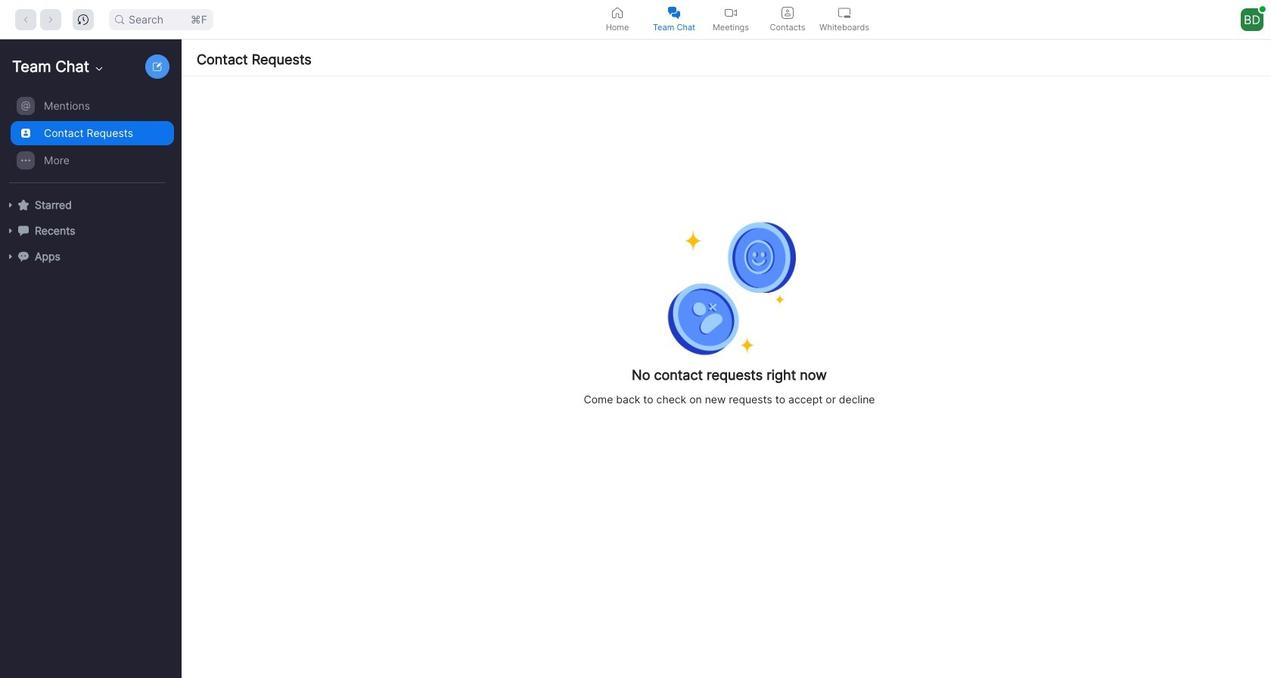 Task type: vqa. For each thing, say whether or not it's contained in the screenshot.
"group" at left top
yes



Task type: locate. For each thing, give the bounding box(es) containing it.
tab list
[[589, 0, 873, 39]]

group
[[0, 92, 174, 183]]

1 vertical spatial triangle right image
[[6, 252, 15, 261]]

chat image
[[18, 225, 29, 236], [18, 225, 29, 236]]

0 vertical spatial triangle right image
[[6, 201, 15, 210]]

tree
[[0, 91, 179, 285]]

starred tree item
[[6, 192, 174, 218]]

online image
[[1260, 6, 1266, 12], [1260, 6, 1266, 12]]

history image
[[78, 14, 89, 25], [78, 14, 89, 25]]

star image
[[18, 200, 29, 210]]

profile contact image
[[782, 6, 794, 19], [782, 6, 794, 19]]

apps tree item
[[6, 244, 174, 269]]

2 triangle right image from the top
[[6, 252, 15, 261]]

1 triangle right image from the top
[[6, 201, 15, 210]]

triangle right image
[[6, 201, 15, 210], [6, 226, 15, 235], [6, 226, 15, 235], [6, 252, 15, 261]]

magnifier image
[[115, 15, 124, 24], [115, 15, 124, 24]]

triangle right image
[[6, 201, 15, 210], [6, 252, 15, 261]]

triangle right image inside apps tree item
[[6, 252, 15, 261]]

video on image
[[725, 6, 737, 19], [725, 6, 737, 19]]

new image
[[153, 62, 162, 71], [153, 62, 162, 71]]

whiteboard small image
[[839, 6, 851, 19], [839, 6, 851, 19]]

chatbot image
[[18, 251, 29, 262], [18, 251, 29, 262]]



Task type: describe. For each thing, give the bounding box(es) containing it.
chevron down small image
[[93, 63, 105, 75]]

team chat image
[[668, 6, 680, 19]]

home small image
[[612, 6, 624, 19]]

triangle right image for "starred" tree item
[[6, 201, 15, 210]]

team chat image
[[668, 6, 680, 19]]

recents tree item
[[6, 218, 174, 244]]

star image
[[18, 200, 29, 210]]

triangle right image inside apps tree item
[[6, 252, 15, 261]]

chevron down small image
[[93, 63, 105, 75]]

triangle right image for triangle right image inside apps tree item
[[6, 252, 15, 261]]

home small image
[[612, 6, 624, 19]]



